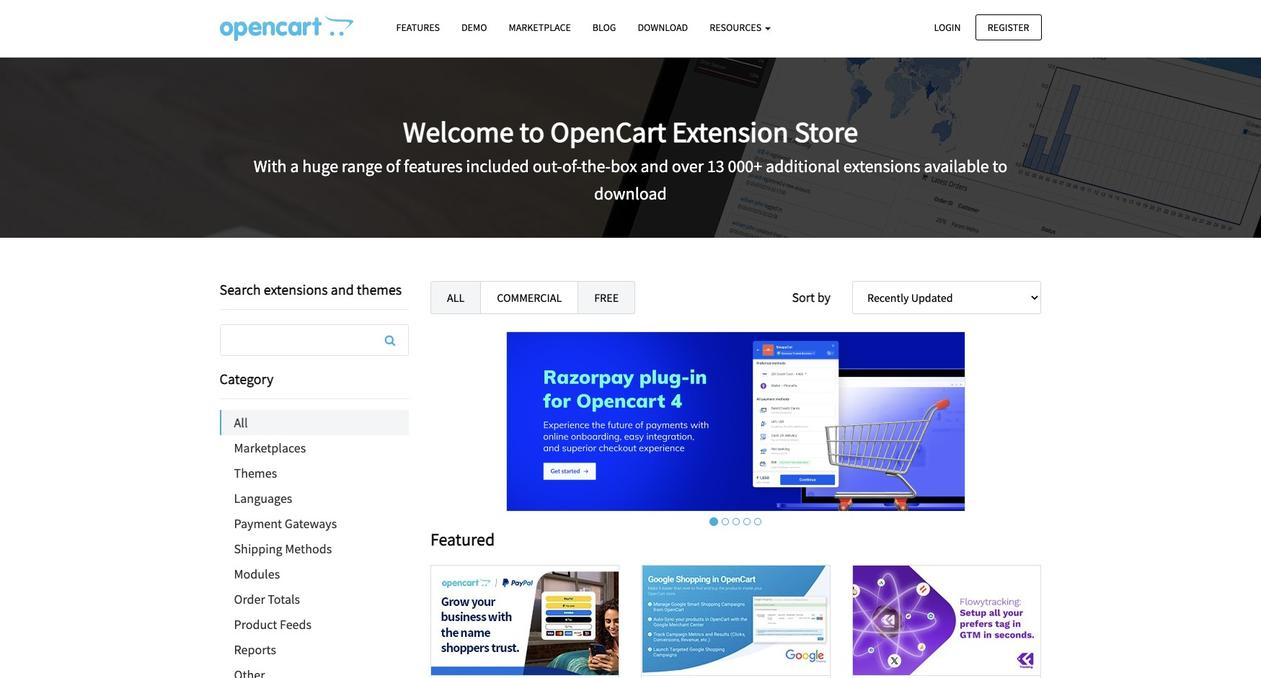 Task type: vqa. For each thing, say whether or not it's contained in the screenshot.
over
yes



Task type: locate. For each thing, give the bounding box(es) containing it.
product
[[234, 617, 277, 633]]

0 horizontal spatial all
[[234, 415, 248, 431]]

1 horizontal spatial and
[[641, 155, 669, 177]]

out-
[[533, 155, 562, 177]]

sort
[[792, 289, 815, 306]]

1 vertical spatial all
[[234, 415, 248, 431]]

shipping methods
[[234, 541, 332, 557]]

resources
[[710, 21, 764, 34]]

order totals
[[234, 591, 300, 608]]

featured
[[431, 529, 495, 551]]

1 horizontal spatial to
[[993, 155, 1008, 177]]

0 vertical spatial all link
[[431, 281, 481, 314]]

payment
[[234, 516, 282, 532]]

payment gateways link
[[220, 511, 409, 537]]

reports
[[234, 642, 276, 658]]

0 horizontal spatial to
[[520, 114, 545, 150]]

extensions down "store"
[[844, 155, 921, 177]]

paypal checkout integration image
[[431, 566, 619, 676]]

over
[[672, 155, 704, 177]]

modules
[[234, 566, 280, 583]]

themes
[[234, 465, 277, 482]]

google shopping for opencart image
[[642, 566, 830, 676]]

0 horizontal spatial and
[[331, 281, 354, 299]]

blog
[[593, 21, 616, 34]]

13
[[707, 155, 725, 177]]

and left themes
[[331, 281, 354, 299]]

all for commercial
[[447, 291, 465, 305]]

0 horizontal spatial all link
[[221, 410, 409, 436]]

1 horizontal spatial all link
[[431, 281, 481, 314]]

1 vertical spatial to
[[993, 155, 1008, 177]]

free
[[594, 291, 619, 305]]

and right box
[[641, 155, 669, 177]]

languages link
[[220, 486, 409, 511]]

all link
[[431, 281, 481, 314], [221, 410, 409, 436]]

features
[[404, 155, 463, 177]]

by
[[818, 289, 831, 306]]

of-
[[562, 155, 581, 177]]

marketplaces link
[[220, 436, 409, 461]]

range
[[342, 155, 383, 177]]

languages
[[234, 490, 292, 507]]

1 vertical spatial all link
[[221, 410, 409, 436]]

extensions right search
[[264, 281, 328, 299]]

0 vertical spatial all
[[447, 291, 465, 305]]

flowytracking - gtm ga4 ads conversion pixel fac.. image
[[853, 566, 1041, 676]]

product feeds
[[234, 617, 312, 633]]

extension
[[672, 114, 789, 150]]

0 vertical spatial extensions
[[844, 155, 921, 177]]

1 horizontal spatial extensions
[[844, 155, 921, 177]]

and
[[641, 155, 669, 177], [331, 281, 354, 299]]

extensions
[[844, 155, 921, 177], [264, 281, 328, 299]]

all
[[447, 291, 465, 305], [234, 415, 248, 431]]

gateways
[[285, 516, 337, 532]]

search extensions and themes
[[220, 281, 402, 299]]

commercial
[[497, 291, 562, 305]]

to right the available
[[993, 155, 1008, 177]]

all for marketplaces
[[234, 415, 248, 431]]

available
[[924, 155, 989, 177]]

themes link
[[220, 461, 409, 486]]

commercial link
[[481, 281, 579, 314]]

register
[[988, 21, 1029, 34]]

None text field
[[220, 325, 408, 356]]

download
[[594, 183, 667, 205]]

the-
[[581, 155, 611, 177]]

0 vertical spatial and
[[641, 155, 669, 177]]

to
[[520, 114, 545, 150], [993, 155, 1008, 177]]

1 vertical spatial and
[[331, 281, 354, 299]]

1 vertical spatial extensions
[[264, 281, 328, 299]]

0 vertical spatial to
[[520, 114, 545, 150]]

marketplace link
[[498, 15, 582, 40]]

1 horizontal spatial all
[[447, 291, 465, 305]]

huge
[[302, 155, 338, 177]]

to up out-
[[520, 114, 545, 150]]



Task type: describe. For each thing, give the bounding box(es) containing it.
welcome to opencart extension store with a huge range of features included out-of-the-box and over 13 000+ additional extensions available to download
[[254, 114, 1008, 205]]

opencart extensions image
[[220, 15, 353, 41]]

store
[[794, 114, 858, 150]]

included
[[466, 155, 529, 177]]

all link for marketplaces
[[221, 410, 409, 436]]

sort by
[[792, 289, 831, 306]]

marketplaces
[[234, 440, 306, 457]]

features
[[396, 21, 440, 34]]

of
[[386, 155, 400, 177]]

opencart
[[550, 114, 666, 150]]

login link
[[922, 14, 973, 40]]

search image
[[385, 335, 396, 346]]

order
[[234, 591, 265, 608]]

with
[[254, 155, 287, 177]]

demo
[[462, 21, 487, 34]]

themes
[[357, 281, 402, 299]]

additional
[[766, 155, 840, 177]]

000+
[[728, 155, 762, 177]]

modules link
[[220, 562, 409, 587]]

methods
[[285, 541, 332, 557]]

register link
[[976, 14, 1042, 40]]

download
[[638, 21, 688, 34]]

shipping
[[234, 541, 282, 557]]

order totals link
[[220, 587, 409, 612]]

extensions inside welcome to opencart extension store with a huge range of features included out-of-the-box and over 13 000+ additional extensions available to download
[[844, 155, 921, 177]]

totals
[[268, 591, 300, 608]]

product feeds link
[[220, 612, 409, 638]]

shipping methods link
[[220, 537, 409, 562]]

feeds
[[280, 617, 312, 633]]

resources link
[[699, 15, 782, 40]]

download link
[[627, 15, 699, 40]]

a
[[290, 155, 299, 177]]

welcome
[[403, 114, 514, 150]]

search
[[220, 281, 261, 299]]

marketplace
[[509, 21, 571, 34]]

demo link
[[451, 15, 498, 40]]

features link
[[385, 15, 451, 40]]

blog link
[[582, 15, 627, 40]]

all link for commercial
[[431, 281, 481, 314]]

and inside welcome to opencart extension store with a huge range of features included out-of-the-box and over 13 000+ additional extensions available to download
[[641, 155, 669, 177]]

free link
[[578, 281, 635, 314]]

category
[[220, 370, 274, 388]]

box
[[611, 155, 637, 177]]

reports link
[[220, 638, 409, 663]]

razorpay (opencart 4.x.x) image
[[506, 332, 966, 512]]

payment gateways
[[234, 516, 337, 532]]

login
[[934, 21, 961, 34]]

0 horizontal spatial extensions
[[264, 281, 328, 299]]



